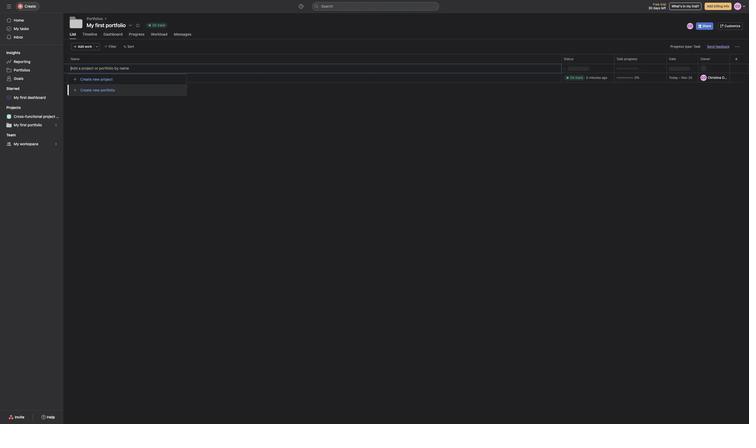 Task type: vqa. For each thing, say whether or not it's contained in the screenshot.
Just
no



Task type: locate. For each thing, give the bounding box(es) containing it.
see details, my workspace image
[[54, 143, 58, 146]]

1 vertical spatial first
[[20, 123, 27, 127]]

on up workload
[[152, 23, 157, 27]]

0 horizontal spatial portfolios link
[[3, 66, 60, 75]]

progress type: task
[[671, 45, 701, 49]]

1 vertical spatial on track
[[570, 76, 583, 80]]

1 horizontal spatial cross-
[[79, 75, 91, 80]]

help
[[47, 416, 55, 420]]

cross-functional project plan link inside the projects element
[[3, 113, 63, 121]]

plan
[[122, 75, 129, 80], [56, 114, 63, 119]]

0 horizontal spatial cell
[[562, 73, 615, 83]]

0 vertical spatial co
[[688, 24, 693, 28]]

cross-functional project plan up my first portfolio link
[[14, 114, 63, 119]]

0 horizontal spatial functional
[[25, 114, 42, 119]]

0 horizontal spatial progress
[[129, 32, 145, 36]]

portfolios link
[[87, 16, 103, 22], [3, 66, 60, 75]]

on track up workload
[[152, 23, 165, 27]]

on track inside cell
[[570, 76, 583, 80]]

new for portfolio
[[93, 88, 100, 92]]

on
[[152, 23, 157, 27], [570, 76, 575, 80]]

team
[[6, 133, 16, 137]]

1 horizontal spatial portfolios link
[[87, 16, 103, 22]]

1 row from the top
[[63, 54, 749, 64]]

row containing name
[[63, 54, 749, 64]]

progress
[[624, 57, 638, 61]]

portfolios
[[87, 16, 103, 21], [14, 68, 30, 72]]

portfolios inside 'link'
[[14, 68, 30, 72]]

first left dashboard
[[20, 95, 27, 100]]

portfolio inside the projects element
[[28, 123, 42, 127]]

1 new from the top
[[93, 77, 100, 82]]

task left progress
[[617, 57, 623, 61]]

co
[[688, 24, 693, 28], [701, 76, 706, 80]]

new up create new portfolio
[[93, 77, 100, 82]]

project up see details, my first portfolio image
[[43, 114, 55, 119]]

co left share button
[[688, 24, 693, 28]]

progress inside progress type: task 'dropdown button'
[[671, 45, 684, 49]]

new
[[93, 77, 100, 82], [93, 88, 100, 92]]

0 horizontal spatial cross-
[[14, 114, 25, 119]]

portfolio down create new project
[[101, 88, 115, 92]]

customize
[[725, 24, 741, 28]]

on left the 5
[[570, 76, 575, 80]]

0 vertical spatial task
[[694, 45, 701, 49]]

my up timeline
[[87, 22, 94, 28]]

invite
[[15, 416, 24, 420]]

1 vertical spatial new
[[93, 88, 100, 92]]

1 horizontal spatial portfolios
[[87, 16, 103, 21]]

functional up create new portfolio
[[91, 75, 108, 80]]

list image
[[73, 76, 76, 79]]

more actions image
[[736, 45, 740, 49]]

2 row from the top
[[63, 64, 749, 64]]

create up the home link
[[25, 4, 36, 8]]

row
[[63, 54, 749, 64], [63, 64, 749, 64], [63, 64, 749, 73]]

progress for progress type: task
[[671, 45, 684, 49]]

0 vertical spatial plan
[[122, 75, 129, 80]]

1 horizontal spatial task
[[694, 45, 701, 49]]

progress for progress
[[129, 32, 145, 36]]

portfolio
[[101, 88, 115, 92], [28, 123, 42, 127]]

workload link
[[151, 32, 167, 39]]

0 horizontal spatial on track
[[152, 23, 165, 27]]

1 horizontal spatial cross-functional project plan link
[[79, 75, 129, 81]]

create button
[[16, 2, 39, 11]]

my inside the projects element
[[14, 123, 19, 127]]

progress
[[129, 32, 145, 36], [671, 45, 684, 49]]

send
[[707, 45, 715, 49]]

on track
[[152, 23, 165, 27], [570, 76, 583, 80]]

co left christina
[[701, 76, 706, 80]]

inbox
[[14, 35, 23, 39]]

trial?
[[692, 4, 699, 8]]

task inside 'dropdown button'
[[694, 45, 701, 49]]

customize button
[[718, 22, 743, 30]]

remove image
[[729, 76, 732, 79]]

1 vertical spatial functional
[[25, 114, 42, 119]]

1 vertical spatial portfolio
[[28, 123, 42, 127]]

0 vertical spatial portfolios link
[[87, 16, 103, 22]]

0 horizontal spatial cross-functional project plan
[[14, 114, 63, 119]]

sort
[[128, 45, 134, 49]]

team button
[[0, 133, 16, 138]]

progress down "add to starred" icon
[[129, 32, 145, 36]]

1 vertical spatial on
[[570, 76, 575, 80]]

my workspace link
[[3, 140, 60, 148]]

my inside "teams" element
[[14, 142, 19, 146]]

today
[[669, 76, 678, 80]]

help button
[[38, 413, 58, 423]]

cross- right list image
[[79, 75, 91, 80]]

create for create new portfolio
[[80, 88, 92, 92]]

cross-functional project plan link up create new portfolio
[[79, 75, 129, 81]]

add left the billing in the top of the page
[[707, 4, 713, 8]]

add field image
[[735, 58, 738, 61]]

0 vertical spatial cross-functional project plan link
[[79, 75, 129, 81]]

portfolios link down reporting
[[3, 66, 60, 75]]

0 vertical spatial functional
[[91, 75, 108, 80]]

task progress
[[617, 57, 638, 61]]

1 horizontal spatial on
[[570, 76, 575, 80]]

my inside global element
[[14, 26, 19, 31]]

filter button
[[102, 43, 119, 50]]

0 vertical spatial add
[[707, 4, 713, 8]]

track left the 5
[[576, 76, 583, 80]]

0 horizontal spatial portfolio
[[28, 123, 42, 127]]

1 vertical spatial co
[[701, 76, 706, 80]]

1 horizontal spatial co
[[701, 76, 706, 80]]

dashboard link
[[104, 32, 123, 39]]

20
[[689, 76, 692, 80]]

1 horizontal spatial track
[[576, 76, 583, 80]]

portfolios up "my first portfolio" at the top of the page
[[87, 16, 103, 21]]

cross-functional project plan cell
[[63, 73, 562, 83]]

what's in my trial? button
[[669, 3, 702, 10]]

my down team
[[14, 142, 19, 146]]

1 vertical spatial cross-functional project plan link
[[3, 113, 63, 121]]

messages link
[[174, 32, 191, 39]]

0 horizontal spatial cross-functional project plan link
[[3, 113, 63, 121]]

first inside starred element
[[20, 95, 27, 100]]

0 vertical spatial portfolio
[[101, 88, 115, 92]]

functional up my first portfolio link
[[25, 114, 42, 119]]

free trial 30 days left
[[649, 2, 666, 10]]

2 new from the top
[[93, 88, 100, 92]]

track inside 'cross-functional project plan' row
[[576, 76, 583, 80]]

portfolio up "teams" element at the top
[[28, 123, 42, 127]]

0 horizontal spatial plan
[[56, 114, 63, 119]]

0 vertical spatial on track
[[152, 23, 165, 27]]

plan up create new portfolio option
[[122, 75, 129, 80]]

create inside create new portfolio option
[[80, 88, 92, 92]]

cell
[[562, 73, 615, 83], [698, 73, 733, 83]]

0 vertical spatial cross-functional project plan
[[79, 75, 129, 80]]

0 horizontal spatial co
[[688, 24, 693, 28]]

goals
[[14, 76, 23, 81]]

my for my first portfolio
[[87, 22, 94, 28]]

overa
[[722, 76, 731, 80]]

1 vertical spatial portfolios link
[[3, 66, 60, 75]]

today – nov 20
[[669, 76, 692, 80]]

2 cell from the left
[[698, 73, 733, 83]]

starred
[[6, 86, 19, 91]]

1 vertical spatial cross-
[[14, 114, 25, 119]]

1 vertical spatial progress
[[671, 45, 684, 49]]

1 horizontal spatial add
[[707, 4, 713, 8]]

functional
[[91, 75, 108, 80], [25, 114, 42, 119]]

owner
[[701, 57, 710, 61]]

add
[[707, 4, 713, 8], [78, 45, 84, 49]]

1 vertical spatial cross-functional project plan
[[14, 114, 63, 119]]

insights button
[[0, 50, 20, 55]]

0 vertical spatial new
[[93, 77, 100, 82]]

1 vertical spatial portfolios
[[14, 68, 30, 72]]

first up "teams" element at the top
[[20, 123, 27, 127]]

show options image
[[128, 23, 133, 27]]

global element
[[0, 13, 63, 45]]

0 vertical spatial first
[[20, 95, 27, 100]]

cross-functional project plan link up 'my first portfolio'
[[3, 113, 63, 121]]

1 horizontal spatial portfolio
[[101, 88, 115, 92]]

create new portfolio
[[80, 88, 115, 92]]

create down create new project
[[80, 88, 92, 92]]

messages
[[174, 32, 191, 36]]

portfolio for my first portfolio
[[28, 123, 42, 127]]

3 row from the top
[[63, 64, 749, 73]]

progress link
[[129, 32, 145, 39]]

my left tasks
[[14, 26, 19, 31]]

1 vertical spatial add
[[78, 45, 84, 49]]

portfolio inside option
[[101, 88, 115, 92]]

functional inside cell
[[91, 75, 108, 80]]

0 horizontal spatial on
[[152, 23, 157, 27]]

portfolios link up "my first portfolio" at the top of the page
[[87, 16, 103, 22]]

1 vertical spatial plan
[[56, 114, 63, 119]]

create
[[25, 4, 36, 8], [80, 77, 92, 82], [80, 88, 92, 92]]

home
[[14, 18, 24, 22]]

new inside option
[[93, 88, 100, 92]]

create inside create dropdown button
[[25, 4, 36, 8]]

dashboard
[[104, 32, 123, 36]]

search
[[321, 4, 333, 8]]

task
[[694, 45, 701, 49], [617, 57, 623, 61]]

new for project
[[93, 77, 100, 82]]

cross-functional project plan link
[[79, 75, 129, 81], [3, 113, 63, 121]]

0 horizontal spatial portfolios
[[14, 68, 30, 72]]

1 cell from the left
[[562, 73, 615, 83]]

my down starred
[[14, 95, 19, 100]]

create right list image
[[80, 77, 92, 82]]

track up workload
[[158, 23, 165, 27]]

on track left the 5
[[570, 76, 583, 80]]

0 vertical spatial create
[[25, 4, 36, 8]]

2 first from the top
[[20, 123, 27, 127]]

work
[[85, 45, 92, 49]]

my tasks
[[14, 26, 29, 31]]

project up create new portfolio option
[[109, 75, 121, 80]]

what's in my trial?
[[672, 4, 699, 8]]

cross-functional project plan up create new portfolio
[[79, 75, 129, 80]]

1 horizontal spatial progress
[[671, 45, 684, 49]]

home link
[[3, 16, 60, 25]]

1 horizontal spatial functional
[[91, 75, 108, 80]]

hide sidebar image
[[7, 4, 11, 8]]

history image
[[299, 4, 303, 8]]

0 horizontal spatial add
[[78, 45, 84, 49]]

create new project
[[80, 77, 113, 82]]

0 vertical spatial progress
[[129, 32, 145, 36]]

1 vertical spatial task
[[617, 57, 623, 61]]

1 horizontal spatial cross-functional project plan
[[79, 75, 129, 80]]

progress left type:
[[671, 45, 684, 49]]

add left work
[[78, 45, 84, 49]]

track inside popup button
[[158, 23, 165, 27]]

list
[[70, 32, 76, 36]]

add work
[[78, 45, 92, 49]]

1 horizontal spatial on track
[[570, 76, 583, 80]]

project
[[109, 75, 121, 80], [101, 77, 113, 82], [43, 114, 55, 119]]

on track inside popup button
[[152, 23, 165, 27]]

2 vertical spatial create
[[80, 88, 92, 92]]

add for add billing info
[[707, 4, 713, 8]]

task right type:
[[694, 45, 701, 49]]

cross- down projects
[[14, 114, 25, 119]]

my
[[87, 22, 94, 28], [14, 26, 19, 31], [14, 95, 19, 100], [14, 123, 19, 127], [14, 142, 19, 146]]

search list box
[[312, 2, 439, 11]]

nov
[[682, 76, 688, 80]]

days
[[654, 6, 660, 10]]

1 vertical spatial track
[[576, 76, 583, 80]]

insights element
[[0, 48, 63, 84]]

0 vertical spatial on
[[152, 23, 157, 27]]

1 vertical spatial create
[[80, 77, 92, 82]]

reporting link
[[3, 58, 60, 66]]

my inside starred element
[[14, 95, 19, 100]]

plan up see details, my first portfolio image
[[56, 114, 63, 119]]

0 vertical spatial track
[[158, 23, 165, 27]]

sort button
[[121, 43, 136, 50]]

1 horizontal spatial plan
[[122, 75, 129, 80]]

see details, my first portfolio image
[[54, 124, 58, 127]]

plan inside the projects element
[[56, 114, 63, 119]]

my first dashboard link
[[3, 94, 60, 102]]

my up team
[[14, 123, 19, 127]]

–
[[679, 76, 681, 80]]

0 horizontal spatial track
[[158, 23, 165, 27]]

0 vertical spatial cross-
[[79, 75, 91, 80]]

portfolios down reporting
[[14, 68, 30, 72]]

cross-functional project plan
[[79, 75, 129, 80], [14, 114, 63, 119]]

cross-
[[79, 75, 91, 80], [14, 114, 25, 119]]

new down create new project
[[93, 88, 100, 92]]

Add a project or portfolio by name text field
[[68, 64, 557, 73]]

1 first from the top
[[20, 95, 27, 100]]

1 horizontal spatial cell
[[698, 73, 733, 83]]

first inside the projects element
[[20, 123, 27, 127]]



Task type: describe. For each thing, give the bounding box(es) containing it.
5
[[586, 76, 588, 80]]

info
[[724, 4, 729, 8]]

my
[[687, 4, 691, 8]]

search button
[[312, 2, 439, 11]]

status
[[564, 57, 574, 61]]

progress type: task button
[[668, 43, 703, 50]]

workspace
[[20, 142, 38, 146]]

projects element
[[0, 103, 63, 131]]

billing
[[714, 4, 723, 8]]

on inside 'cross-functional project plan' row
[[570, 76, 575, 80]]

date
[[669, 57, 676, 61]]

starred element
[[0, 84, 63, 103]]

invite button
[[5, 413, 28, 423]]

share
[[703, 24, 711, 28]]

starred button
[[0, 86, 19, 91]]

dashboard
[[28, 95, 46, 100]]

my for my first portfolio
[[14, 123, 19, 127]]

create new portfolio option
[[68, 85, 187, 96]]

cross-functional project plan inside the projects element
[[14, 114, 63, 119]]

trial
[[661, 2, 666, 6]]

portfolios link inside insights element
[[3, 66, 60, 75]]

list link
[[70, 32, 76, 39]]

timeline link
[[82, 32, 97, 39]]

in
[[683, 4, 686, 8]]

my tasks link
[[3, 25, 60, 33]]

teams element
[[0, 131, 63, 150]]

0 horizontal spatial task
[[617, 57, 623, 61]]

reporting
[[14, 59, 30, 64]]

add for add work
[[78, 45, 84, 49]]

30
[[649, 6, 653, 10]]

on track for on track popup button
[[152, 23, 165, 27]]

inbox link
[[3, 33, 60, 41]]

left
[[661, 6, 666, 10]]

add billing info button
[[705, 3, 732, 10]]

functional inside the projects element
[[25, 114, 42, 119]]

share button
[[696, 22, 714, 30]]

create for create new project
[[80, 77, 92, 82]]

christina overa
[[708, 76, 731, 80]]

create for create
[[25, 4, 36, 8]]

my for my tasks
[[14, 26, 19, 31]]

cross- inside cell
[[79, 75, 91, 80]]

portfolio for create new portfolio
[[101, 88, 115, 92]]

0 vertical spatial portfolios
[[87, 16, 103, 21]]

co inside 'cross-functional project plan' row
[[701, 76, 706, 80]]

5 minutes ago
[[586, 76, 608, 80]]

tasks
[[20, 26, 29, 31]]

timeline
[[82, 32, 97, 36]]

cell containing co
[[698, 73, 733, 83]]

cell containing on track
[[562, 73, 615, 83]]

more actions image
[[95, 45, 99, 48]]

my for my first dashboard
[[14, 95, 19, 100]]

0%
[[635, 76, 640, 80]]

cross-functional project plan row
[[63, 73, 749, 83]]

project up create new portfolio
[[101, 77, 113, 82]]

ago
[[602, 76, 608, 80]]

my first portfolio link
[[3, 121, 60, 129]]

insights
[[6, 50, 20, 55]]

first for portfolio
[[20, 123, 27, 127]]

add to starred image
[[136, 23, 140, 27]]

cross- inside the projects element
[[14, 114, 25, 119]]

feedback
[[716, 45, 730, 49]]

first for dashboard
[[20, 95, 27, 100]]

my workspace
[[14, 142, 38, 146]]

on inside on track popup button
[[152, 23, 157, 27]]

workload
[[151, 32, 167, 36]]

my first dashboard
[[14, 95, 46, 100]]

cross-functional project plan link inside cell
[[79, 75, 129, 81]]

projects button
[[0, 105, 21, 110]]

christina
[[708, 76, 721, 80]]

my first portfolio
[[87, 22, 126, 28]]

plan inside cell
[[122, 75, 129, 80]]

my for my workspace
[[14, 142, 19, 146]]

name
[[71, 57, 79, 61]]

goals link
[[3, 75, 60, 83]]

send feedback link
[[707, 44, 730, 49]]

project inside cell
[[109, 75, 121, 80]]

send feedback
[[707, 45, 730, 49]]

on track button
[[144, 22, 170, 29]]

minutes
[[589, 76, 601, 80]]

on track for cell containing on track
[[570, 76, 583, 80]]

filter
[[109, 45, 116, 49]]

add work button
[[71, 43, 94, 50]]

cross-functional project plan inside cell
[[79, 75, 129, 80]]

add billing info
[[707, 4, 729, 8]]

first portfolio
[[95, 22, 126, 28]]

free
[[653, 2, 660, 6]]

my first portfolio
[[14, 123, 42, 127]]

what's
[[672, 4, 682, 8]]



